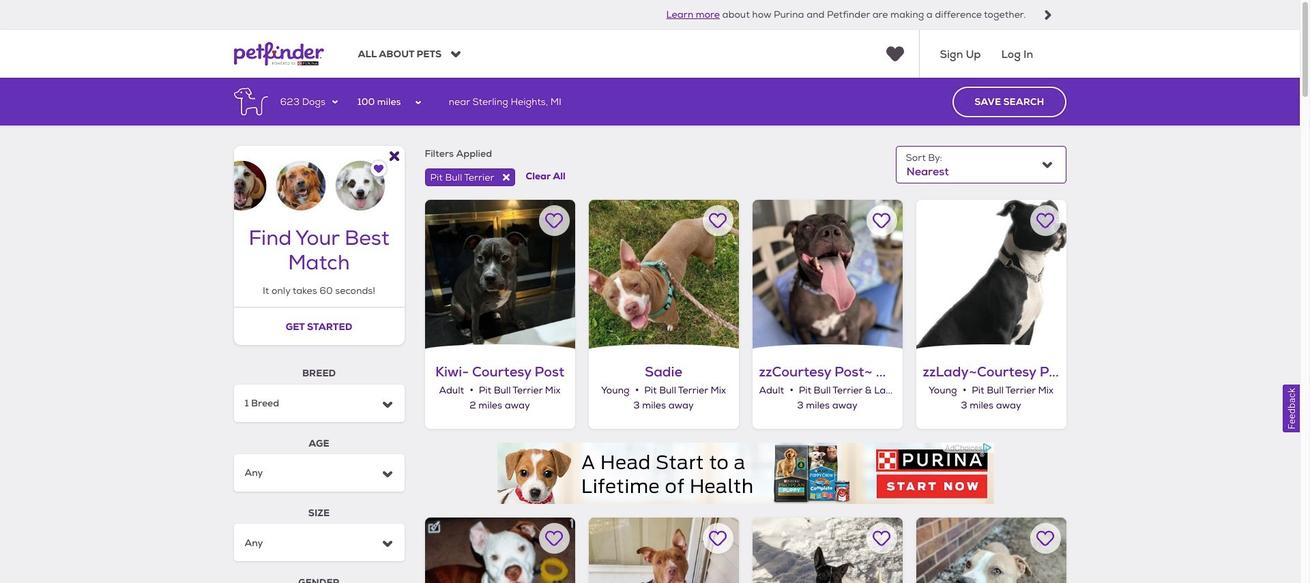 Task type: vqa. For each thing, say whether or not it's contained in the screenshot.
Pancho, Adoptable Dog, Young Male Mixed Breed, Comanche, Tx. image
no



Task type: locate. For each thing, give the bounding box(es) containing it.
dunkaroo, adoptable dog, senior male pit bull terrier mix, 3 miles away. image
[[917, 518, 1067, 584]]

main content
[[0, 78, 1301, 584]]

zzfay~courtesy post, adoptable dog, adult female pit bull terrier mix, 3 miles away. image
[[589, 518, 739, 584]]

zzcourtesy post~ harvey, adoptable dog, adult male pit bull terrier & labrador retriever mix, 3 miles away. image
[[753, 200, 903, 350]]

advertisement element
[[497, 443, 995, 504]]

sadie, adoptable dog, young male pit bull terrier mix, 3 miles away. image
[[589, 200, 739, 350]]

kiwi- courtesy post, adoptable dog, adult female pit bull terrier mix, 2 miles away. image
[[425, 200, 575, 350]]

zzapollo~ courtesy post , adoptable dog, young male pit bull terrier mix, 3 miles away. image
[[425, 518, 575, 584]]

zzlady~courtesy post, adoptable dog, young female pit bull terrier mix, 3 miles away. image
[[917, 200, 1067, 350]]

millie, adoptable dog, young female pit bull terrier, 3 miles away. image
[[753, 518, 903, 584]]



Task type: describe. For each thing, give the bounding box(es) containing it.
potential dog matches image
[[234, 146, 405, 211]]

petfinder home image
[[234, 30, 324, 78]]



